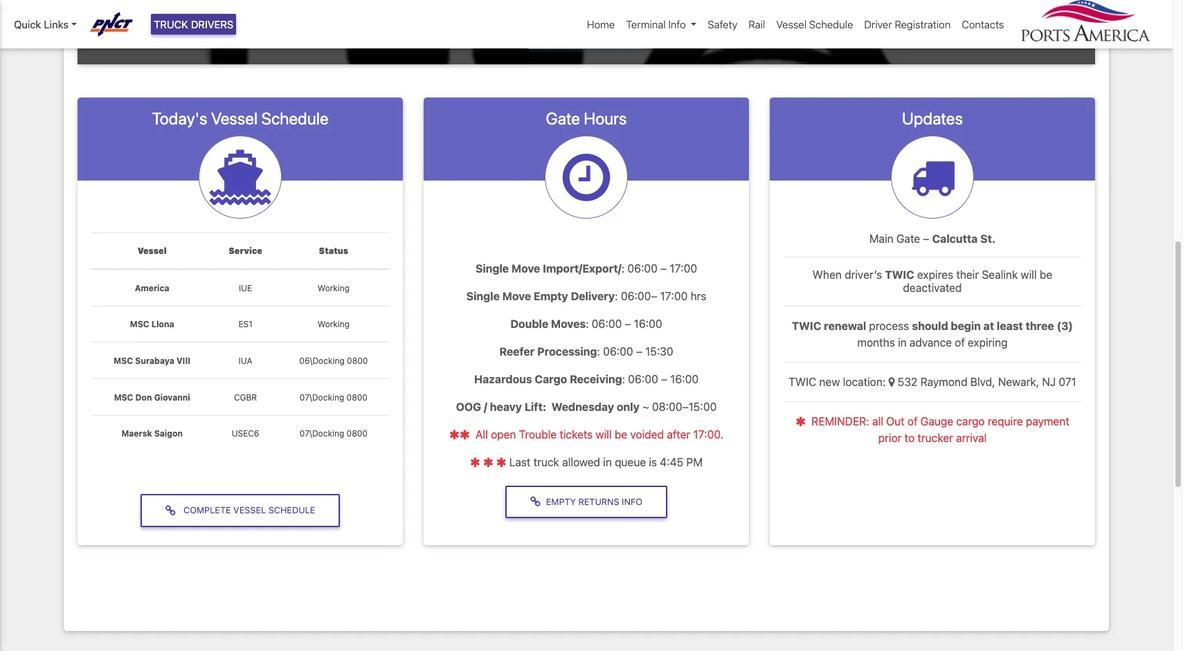 Task type: vqa. For each thing, say whether or not it's contained in the screenshot.


Task type: locate. For each thing, give the bounding box(es) containing it.
service
[[229, 246, 262, 256]]

working down status
[[318, 283, 350, 294]]

vessel
[[777, 18, 807, 30], [211, 109, 258, 128], [138, 246, 167, 256], [233, 506, 266, 516]]

0800 for iua
[[347, 356, 368, 366]]

2 07\docking from the top
[[300, 429, 344, 439]]

working up 06\docking 0800
[[318, 320, 350, 330]]

in left queue
[[603, 456, 612, 469]]

schedule
[[810, 18, 854, 30], [261, 109, 329, 128], [269, 506, 315, 516]]

be right sealink at the right top of page
[[1040, 269, 1053, 281]]

1 working from the top
[[318, 283, 350, 294]]

: left 06:00–
[[615, 290, 618, 302]]

empty up moves
[[534, 290, 568, 302]]

vessel right today's
[[211, 109, 258, 128]]

nj
[[1043, 376, 1056, 389]]

1 vertical spatial 17:00
[[660, 290, 688, 302]]

blvd,
[[971, 376, 996, 389]]

schedule for today's vessel schedule
[[261, 109, 329, 128]]

vessel right complete
[[233, 506, 266, 516]]

empty
[[534, 290, 568, 302], [546, 497, 576, 508]]

will
[[1021, 269, 1037, 281], [596, 428, 612, 441]]

renewal
[[824, 320, 867, 333]]

1 horizontal spatial be
[[1040, 269, 1053, 281]]

quick
[[14, 18, 41, 30]]

1 vertical spatial 0800
[[347, 392, 368, 403]]

link image down truck
[[530, 497, 546, 508]]

raymond
[[921, 376, 968, 389]]

1 horizontal spatial will
[[1021, 269, 1037, 281]]

link image inside complete vessel schedule link
[[165, 506, 181, 517]]

status
[[319, 246, 348, 256]]

single move empty delivery : 06:00– 17:00 hrs
[[467, 290, 707, 302]]

last truck allowed in queue is 4:45 pm
[[509, 456, 703, 469]]

schedule inside vessel schedule link
[[810, 18, 854, 30]]

msc for msc don giovanni
[[114, 392, 133, 403]]

0 vertical spatial 07\docking
[[300, 392, 344, 403]]

: up receiving
[[597, 345, 600, 358]]

delivery
[[571, 290, 615, 302]]

0 vertical spatial will
[[1021, 269, 1037, 281]]

0 vertical spatial of
[[955, 337, 965, 349]]

(3)
[[1057, 320, 1074, 333]]

1 vertical spatial 07\docking
[[300, 429, 344, 439]]

open
[[491, 428, 516, 441]]

2 07\docking 0800 from the top
[[300, 429, 368, 439]]

empty left returns
[[546, 497, 576, 508]]

begin
[[951, 320, 981, 333]]

info right returns
[[622, 497, 643, 508]]

msc for msc llona
[[130, 320, 149, 330]]

071
[[1059, 376, 1077, 389]]

all open trouble tickets will be voided after 17:00.
[[473, 428, 724, 441]]

driver
[[865, 18, 893, 30]]

process
[[870, 320, 909, 333]]

link image left complete
[[165, 506, 181, 517]]

will right the tickets
[[596, 428, 612, 441]]

hours
[[584, 109, 627, 128]]

1 horizontal spatial info
[[669, 18, 686, 30]]

1 vertical spatial working
[[318, 320, 350, 330]]

532
[[898, 376, 918, 389]]

1 vertical spatial twic
[[792, 320, 822, 333]]

oog
[[456, 401, 481, 413]]

:
[[622, 262, 625, 275], [615, 290, 618, 302], [586, 318, 589, 330], [597, 345, 600, 358], [622, 373, 625, 386]]

17:00 up hrs
[[670, 262, 698, 275]]

1 horizontal spatial 16:00
[[671, 373, 699, 386]]

0 vertical spatial 17:00
[[670, 262, 698, 275]]

07\docking for cgbr
[[300, 392, 344, 403]]

vessel schedule
[[777, 18, 854, 30]]

today's vessel schedule
[[152, 109, 329, 128]]

0 horizontal spatial info
[[622, 497, 643, 508]]

0 vertical spatial gate
[[546, 109, 580, 128]]

2 vertical spatial schedule
[[269, 506, 315, 516]]

cargo
[[535, 373, 567, 386]]

1 horizontal spatial gate
[[897, 232, 921, 245]]

today's
[[152, 109, 207, 128]]

home link
[[582, 11, 621, 38]]

reefer
[[500, 345, 535, 358]]

0 vertical spatial 0800
[[347, 356, 368, 366]]

0 horizontal spatial will
[[596, 428, 612, 441]]

0 vertical spatial 07\docking 0800
[[300, 392, 368, 403]]

2 vertical spatial 0800
[[347, 429, 368, 439]]

payment
[[1026, 416, 1070, 428]]

empty returns info
[[546, 497, 643, 508]]

twic inside "twic renewal process should begin  at least three (3) months in advance of expiring"
[[792, 320, 822, 333]]

info
[[669, 18, 686, 30], [622, 497, 643, 508]]

twic left new
[[789, 376, 817, 389]]

gate right main
[[897, 232, 921, 245]]

0 vertical spatial be
[[1040, 269, 1053, 281]]

0 horizontal spatial link image
[[165, 506, 181, 517]]

when driver's twic
[[813, 269, 915, 281]]

1 07\docking from the top
[[300, 392, 344, 403]]

0 horizontal spatial gate
[[546, 109, 580, 128]]

1 vertical spatial schedule
[[261, 109, 329, 128]]

0 vertical spatial working
[[318, 283, 350, 294]]

sealink
[[982, 269, 1018, 281]]

viii
[[177, 356, 191, 366]]

17:00 left hrs
[[660, 290, 688, 302]]

info right terminal
[[669, 18, 686, 30]]

0 vertical spatial single
[[476, 262, 509, 275]]

1 vertical spatial of
[[908, 416, 918, 428]]

07\docking for usec6
[[300, 429, 344, 439]]

1 horizontal spatial in
[[898, 337, 907, 349]]

1 07\docking 0800 from the top
[[300, 392, 368, 403]]

info inside terminal info link
[[669, 18, 686, 30]]

twic renewal process should begin  at least three (3) months in advance of expiring
[[792, 320, 1074, 349]]

queue
[[615, 456, 646, 469]]

iue
[[239, 283, 252, 294]]

07\docking
[[300, 392, 344, 403], [300, 429, 344, 439]]

1 horizontal spatial link image
[[530, 497, 546, 508]]

16:00 up 08:00–15:00 at the right bottom of the page
[[671, 373, 699, 386]]

of inside reminder: all out of gauge cargo require payment prior to trucker arrival
[[908, 416, 918, 428]]

07\docking 0800
[[300, 392, 368, 403], [300, 429, 368, 439]]

st.
[[981, 232, 996, 245]]

: up 06:00–
[[622, 262, 625, 275]]

info inside empty returns info link
[[622, 497, 643, 508]]

: up only
[[622, 373, 625, 386]]

don
[[135, 392, 152, 403]]

hazardous cargo receiving :  06:00 – 16:00
[[474, 373, 699, 386]]

require
[[988, 416, 1023, 428]]

2 vertical spatial msc
[[114, 392, 133, 403]]

move
[[512, 262, 540, 275], [503, 290, 531, 302]]

0 horizontal spatial of
[[908, 416, 918, 428]]

will right sealink at the right top of page
[[1021, 269, 1037, 281]]

msc left the surabaya
[[114, 356, 133, 366]]

vessel right rail
[[777, 18, 807, 30]]

single move import/export/ : 06:00 – 17:00
[[476, 262, 698, 275]]

07\docking 0800 for cgbr
[[300, 392, 368, 403]]

0 vertical spatial in
[[898, 337, 907, 349]]

0 horizontal spatial 16:00
[[634, 318, 663, 330]]

calcutta
[[933, 232, 978, 245]]

in down process
[[898, 337, 907, 349]]

1 vertical spatial msc
[[114, 356, 133, 366]]

0 vertical spatial move
[[512, 262, 540, 275]]

1 vertical spatial info
[[622, 497, 643, 508]]

0800 for cgbr
[[347, 392, 368, 403]]

home
[[587, 18, 615, 30]]

safety
[[708, 18, 738, 30]]

allowed
[[562, 456, 600, 469]]

be left voided
[[615, 428, 628, 441]]

of up to
[[908, 416, 918, 428]]

complete vessel schedule
[[181, 506, 315, 516]]

pm
[[687, 456, 703, 469]]

msc left llona
[[130, 320, 149, 330]]

0 vertical spatial info
[[669, 18, 686, 30]]

working for iue
[[318, 283, 350, 294]]

0 vertical spatial msc
[[130, 320, 149, 330]]

twic left the renewal
[[792, 320, 822, 333]]

1 vertical spatial be
[[615, 428, 628, 441]]

1 vertical spatial 07\docking 0800
[[300, 429, 368, 439]]

msc surabaya viii
[[114, 356, 191, 366]]

1 vertical spatial in
[[603, 456, 612, 469]]

newark,
[[999, 376, 1040, 389]]

driver's
[[845, 269, 882, 281]]

single for single move import/export/ : 06:00 – 17:00
[[476, 262, 509, 275]]

1 vertical spatial move
[[503, 290, 531, 302]]

0800 for usec6
[[347, 429, 368, 439]]

complete
[[184, 506, 231, 516]]

only
[[617, 401, 640, 413]]

main
[[870, 232, 894, 245]]

–
[[924, 232, 930, 245], [661, 262, 667, 275], [625, 318, 631, 330], [636, 345, 643, 358], [661, 373, 668, 386]]

saigon
[[154, 429, 183, 439]]

link image inside empty returns info link
[[530, 497, 546, 508]]

06:00 down delivery
[[592, 318, 622, 330]]

msc left don
[[114, 392, 133, 403]]

link image for empty returns info
[[530, 497, 546, 508]]

their
[[957, 269, 979, 281]]

link image
[[530, 497, 546, 508], [165, 506, 181, 517]]

1 vertical spatial single
[[467, 290, 500, 302]]

0 vertical spatial schedule
[[810, 18, 854, 30]]

4:45
[[660, 456, 684, 469]]

17:00 for –
[[670, 262, 698, 275]]

gate left hours
[[546, 109, 580, 128]]

giovanni
[[154, 392, 190, 403]]

gate hours
[[546, 109, 627, 128]]

will inside expires their sealink will be deactivated
[[1021, 269, 1037, 281]]

2 vertical spatial twic
[[789, 376, 817, 389]]

of down begin
[[955, 337, 965, 349]]

2 working from the top
[[318, 320, 350, 330]]

after
[[667, 428, 691, 441]]

schedule inside complete vessel schedule link
[[269, 506, 315, 516]]

heavy
[[490, 401, 522, 413]]

16:00 down 06:00–
[[634, 318, 663, 330]]

twic up deactivated at top right
[[885, 269, 915, 281]]

0 vertical spatial empty
[[534, 290, 568, 302]]

msc
[[130, 320, 149, 330], [114, 356, 133, 366], [114, 392, 133, 403]]

updates
[[902, 109, 963, 128]]

1 horizontal spatial of
[[955, 337, 965, 349]]



Task type: describe. For each thing, give the bounding box(es) containing it.
receiving
[[570, 373, 622, 386]]

at
[[984, 320, 995, 333]]

import/export/
[[543, 262, 622, 275]]

moves
[[551, 318, 586, 330]]

truck
[[534, 456, 560, 469]]

truck drivers link
[[151, 14, 236, 35]]

06\docking
[[299, 356, 345, 366]]

when
[[813, 269, 842, 281]]

months
[[858, 337, 895, 349]]

single for single move empty delivery : 06:00– 17:00 hrs
[[467, 290, 500, 302]]

1 vertical spatial will
[[596, 428, 612, 441]]

working for es1
[[318, 320, 350, 330]]

rail
[[749, 18, 765, 30]]

0 vertical spatial twic
[[885, 269, 915, 281]]

maersk saigon
[[121, 429, 183, 439]]

0 vertical spatial 16:00
[[634, 318, 663, 330]]

hrs
[[691, 290, 707, 302]]

terminal info link
[[621, 11, 703, 38]]

es1
[[239, 320, 253, 330]]

msc for msc surabaya viii
[[114, 356, 133, 366]]

processing
[[538, 345, 597, 358]]

should
[[912, 320, 949, 333]]

tickets
[[560, 428, 593, 441]]

surabaya
[[135, 356, 174, 366]]

vessel up 'america'
[[138, 246, 167, 256]]

america
[[135, 283, 169, 294]]

advance
[[910, 337, 952, 349]]

truck drivers
[[154, 18, 234, 30]]

rail link
[[743, 11, 771, 38]]

contacts link
[[957, 11, 1010, 38]]

gauge
[[921, 416, 954, 428]]

three
[[1026, 320, 1055, 333]]

move for empty
[[503, 290, 531, 302]]

deactivated
[[903, 282, 962, 294]]

17:00 for 06:00–
[[660, 290, 688, 302]]

terminal info
[[626, 18, 686, 30]]

maersk
[[121, 429, 152, 439]]

is
[[649, 456, 657, 469]]

prior
[[879, 432, 902, 445]]

voided
[[631, 428, 664, 441]]

double
[[511, 318, 549, 330]]

reefer processing : 06:00 – 15:30
[[500, 345, 674, 358]]

0 horizontal spatial be
[[615, 428, 628, 441]]

registration
[[895, 18, 951, 30]]

twic for new
[[789, 376, 817, 389]]

all
[[873, 416, 884, 428]]

driver registration link
[[859, 11, 957, 38]]

07\docking 0800 for usec6
[[300, 429, 368, 439]]

be inside expires their sealink will be deactivated
[[1040, 269, 1053, 281]]

quick links link
[[14, 17, 77, 32]]

to
[[905, 432, 915, 445]]

06:00 up 06:00–
[[628, 262, 658, 275]]

truck
[[154, 18, 188, 30]]

main gate – calcutta st.
[[870, 232, 996, 245]]

06:00 up ~
[[628, 373, 659, 386]]

06\docking 0800
[[299, 356, 368, 366]]

reminder: all out of gauge cargo require payment prior to trucker arrival
[[812, 416, 1070, 445]]

expiring
[[968, 337, 1008, 349]]

cgbr
[[234, 392, 257, 403]]

/
[[484, 401, 488, 413]]

iua
[[239, 356, 252, 366]]

: down single move empty delivery : 06:00– 17:00 hrs
[[586, 318, 589, 330]]

msc llona
[[130, 320, 174, 330]]

1 vertical spatial gate
[[897, 232, 921, 245]]

last
[[509, 456, 531, 469]]

08:00–15:00
[[652, 401, 717, 413]]

expires
[[918, 269, 954, 281]]

location:
[[843, 376, 886, 389]]

twic for renewal
[[792, 320, 822, 333]]

of inside "twic renewal process should begin  at least three (3) months in advance of expiring"
[[955, 337, 965, 349]]

schedule for complete vessel schedule
[[269, 506, 315, 516]]

complete vessel schedule link
[[140, 495, 340, 528]]

wednesday
[[552, 401, 614, 413]]

link image for complete vessel schedule
[[165, 506, 181, 517]]

new
[[820, 376, 840, 389]]

least
[[997, 320, 1024, 333]]

1 vertical spatial 16:00
[[671, 373, 699, 386]]

driver registration
[[865, 18, 951, 30]]

llona
[[152, 320, 174, 330]]

contacts
[[962, 18, 1005, 30]]

twic new location:
[[789, 376, 889, 389]]

reminder:
[[812, 416, 870, 428]]

quick links
[[14, 18, 68, 30]]

move for import/export/
[[512, 262, 540, 275]]

msc don giovanni
[[114, 392, 190, 403]]

all
[[476, 428, 488, 441]]

06:00 up receiving
[[603, 345, 634, 358]]

trucker
[[918, 432, 954, 445]]

0 horizontal spatial in
[[603, 456, 612, 469]]

1 vertical spatial empty
[[546, 497, 576, 508]]

trouble
[[519, 428, 557, 441]]

vessel schedule link
[[771, 11, 859, 38]]

oog / heavy lift:  wednesday only ~ 08:00–15:00
[[456, 401, 717, 413]]

in inside "twic renewal process should begin  at least three (3) months in advance of expiring"
[[898, 337, 907, 349]]



